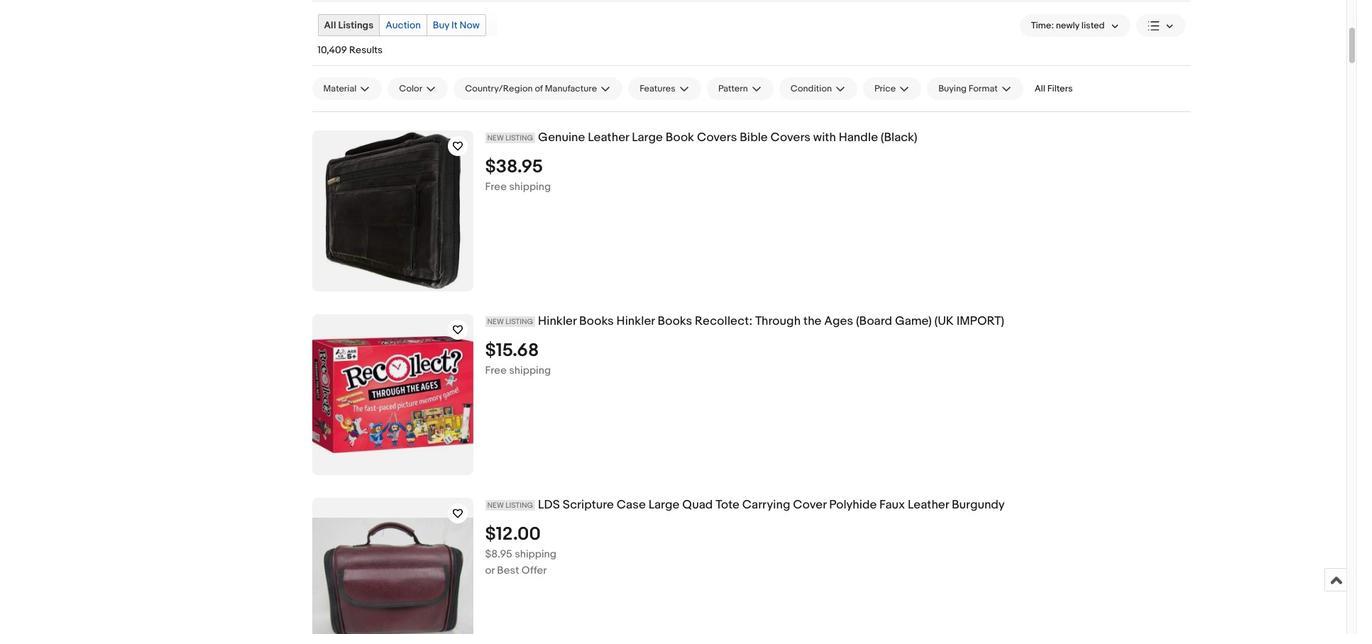 Task type: describe. For each thing, give the bounding box(es) containing it.
new for $38.95
[[487, 133, 504, 143]]

2 covers from the left
[[771, 131, 811, 145]]

now
[[460, 19, 480, 31]]

listed
[[1082, 20, 1105, 31]]

0 vertical spatial leather
[[588, 131, 629, 145]]

filters
[[1048, 83, 1073, 94]]

new listing genuine leather large book covers bible covers with handle (black)
[[487, 131, 918, 145]]

material button
[[312, 77, 382, 100]]

of
[[535, 83, 543, 94]]

best
[[497, 564, 519, 578]]

material
[[323, 83, 357, 94]]

time: newly listed button
[[1020, 14, 1131, 37]]

listing for $15.68
[[506, 317, 533, 327]]

handle
[[839, 131, 878, 145]]

newly
[[1056, 20, 1080, 31]]

manufacture
[[545, 83, 597, 94]]

it
[[452, 19, 458, 31]]

auction
[[386, 19, 421, 31]]

$38.95 free shipping
[[485, 156, 551, 194]]

features button
[[628, 77, 701, 100]]

$12.00
[[485, 524, 541, 546]]

new inside new listing lds scripture case large quad tote carrying cover polyhide faux leather burgundy
[[487, 501, 504, 510]]

time:
[[1031, 20, 1054, 31]]

free for $15.68
[[485, 364, 507, 378]]

time: newly listed
[[1031, 20, 1105, 31]]

tote
[[716, 498, 740, 513]]

1 covers from the left
[[697, 131, 737, 145]]

shipping for $15.68
[[509, 364, 551, 378]]

results
[[349, 44, 383, 56]]

case
[[617, 498, 646, 513]]

view: list view image
[[1148, 18, 1174, 33]]

bible
[[740, 131, 768, 145]]

import)
[[957, 315, 1005, 329]]

2 hinkler from the left
[[617, 315, 655, 329]]

genuine leather large book covers bible covers with handle (black) image
[[318, 131, 467, 292]]

lds
[[538, 498, 560, 513]]

listing inside new listing lds scripture case large quad tote carrying cover polyhide faux leather burgundy
[[506, 501, 533, 510]]

listings
[[338, 19, 374, 31]]

format
[[969, 83, 998, 94]]

buy
[[433, 19, 449, 31]]

buying format button
[[927, 77, 1024, 100]]



Task type: locate. For each thing, give the bounding box(es) containing it.
large right case
[[649, 498, 680, 513]]

or
[[485, 564, 495, 578]]

0 vertical spatial shipping
[[509, 180, 551, 194]]

game)
[[895, 315, 932, 329]]

0 vertical spatial large
[[632, 131, 663, 145]]

auction link
[[380, 15, 427, 35]]

all for all listings
[[324, 19, 336, 31]]

free inside $38.95 free shipping
[[485, 180, 507, 194]]

1 vertical spatial all
[[1035, 83, 1046, 94]]

condition button
[[779, 77, 858, 100]]

2 vertical spatial new
[[487, 501, 504, 510]]

all inside the all listings link
[[324, 19, 336, 31]]

new up $12.00
[[487, 501, 504, 510]]

2 vertical spatial listing
[[506, 501, 533, 510]]

shipping inside $12.00 $8.95 shipping or best offer
[[515, 548, 557, 561]]

polyhide
[[829, 498, 877, 513]]

listing up $38.95
[[506, 133, 533, 143]]

offer
[[522, 564, 547, 578]]

1 free from the top
[[485, 180, 507, 194]]

carrying
[[742, 498, 791, 513]]

new up $15.68
[[487, 317, 504, 327]]

with
[[814, 131, 836, 145]]

covers left bible
[[697, 131, 737, 145]]

faux
[[880, 498, 905, 513]]

shipping inside $38.95 free shipping
[[509, 180, 551, 194]]

color button
[[388, 77, 448, 100]]

1 vertical spatial free
[[485, 364, 507, 378]]

0 vertical spatial new
[[487, 133, 504, 143]]

3 new from the top
[[487, 501, 504, 510]]

$15.68 free shipping
[[485, 340, 551, 378]]

free inside $15.68 free shipping
[[485, 364, 507, 378]]

0 horizontal spatial covers
[[697, 131, 737, 145]]

(uk
[[935, 315, 954, 329]]

all filters button
[[1029, 77, 1079, 100]]

lds scripture case large quad tote carrying cover polyhide faux leather burgundy image
[[312, 519, 473, 635]]

price
[[875, 83, 896, 94]]

new listing hinkler books hinkler books recollect: through the ages (board game) (uk import)
[[487, 315, 1005, 329]]

$12.00 $8.95 shipping or best offer
[[485, 524, 557, 578]]

free for $38.95
[[485, 180, 507, 194]]

scripture
[[563, 498, 614, 513]]

through
[[755, 315, 801, 329]]

2 books from the left
[[658, 315, 692, 329]]

hinkler books hinkler books recollect: through the ages (board game) (uk import) image
[[312, 336, 473, 454]]

shipping inside $15.68 free shipping
[[509, 364, 551, 378]]

cover
[[793, 498, 827, 513]]

quad
[[682, 498, 713, 513]]

0 vertical spatial all
[[324, 19, 336, 31]]

free down $15.68
[[485, 364, 507, 378]]

pattern button
[[707, 77, 774, 100]]

all listings
[[324, 19, 374, 31]]

1 vertical spatial listing
[[506, 317, 533, 327]]

the
[[804, 315, 822, 329]]

condition
[[791, 83, 832, 94]]

1 vertical spatial leather
[[908, 498, 949, 513]]

shipping up offer
[[515, 548, 557, 561]]

leather right "genuine"
[[588, 131, 629, 145]]

shipping down $38.95
[[509, 180, 551, 194]]

listing for $38.95
[[506, 133, 533, 143]]

$8.95
[[485, 548, 512, 561]]

book
[[666, 131, 694, 145]]

all listings link
[[318, 15, 379, 35]]

free down $38.95
[[485, 180, 507, 194]]

(board
[[856, 315, 892, 329]]

country/region
[[465, 83, 533, 94]]

shipping down $15.68
[[509, 364, 551, 378]]

leather
[[588, 131, 629, 145], [908, 498, 949, 513]]

1 horizontal spatial books
[[658, 315, 692, 329]]

1 hinkler from the left
[[538, 315, 577, 329]]

new up $38.95
[[487, 133, 504, 143]]

listing inside new listing hinkler books hinkler books recollect: through the ages (board game) (uk import)
[[506, 317, 533, 327]]

hinkler
[[538, 315, 577, 329], [617, 315, 655, 329]]

3 listing from the top
[[506, 501, 533, 510]]

1 listing from the top
[[506, 133, 533, 143]]

large
[[632, 131, 663, 145], [649, 498, 680, 513]]

2 vertical spatial shipping
[[515, 548, 557, 561]]

$38.95
[[485, 156, 543, 178]]

(black)
[[881, 131, 918, 145]]

all inside all filters button
[[1035, 83, 1046, 94]]

all left filters
[[1035, 83, 1046, 94]]

0 horizontal spatial all
[[324, 19, 336, 31]]

1 vertical spatial new
[[487, 317, 504, 327]]

covers
[[697, 131, 737, 145], [771, 131, 811, 145]]

listing
[[506, 133, 533, 143], [506, 317, 533, 327], [506, 501, 533, 510]]

country/region of manufacture button
[[454, 77, 623, 100]]

2 free from the top
[[485, 364, 507, 378]]

features
[[640, 83, 676, 94]]

pattern
[[718, 83, 748, 94]]

new inside new listing hinkler books hinkler books recollect: through the ages (board game) (uk import)
[[487, 317, 504, 327]]

10,409 results
[[318, 44, 383, 56]]

buying
[[939, 83, 967, 94]]

new listing lds scripture case large quad tote carrying cover polyhide faux leather burgundy
[[487, 498, 1005, 513]]

new inside new listing genuine leather large book covers bible covers with handle (black)
[[487, 133, 504, 143]]

new
[[487, 133, 504, 143], [487, 317, 504, 327], [487, 501, 504, 510]]

genuine
[[538, 131, 585, 145]]

shipping for $38.95
[[509, 180, 551, 194]]

price button
[[863, 77, 922, 100]]

listing inside new listing genuine leather large book covers bible covers with handle (black)
[[506, 133, 533, 143]]

1 books from the left
[[579, 315, 614, 329]]

2 listing from the top
[[506, 317, 533, 327]]

1 horizontal spatial leather
[[908, 498, 949, 513]]

0 horizontal spatial leather
[[588, 131, 629, 145]]

ages
[[824, 315, 854, 329]]

0 vertical spatial listing
[[506, 133, 533, 143]]

0 horizontal spatial books
[[579, 315, 614, 329]]

books
[[579, 315, 614, 329], [658, 315, 692, 329]]

1 horizontal spatial all
[[1035, 83, 1046, 94]]

0 vertical spatial free
[[485, 180, 507, 194]]

all up "10,409"
[[324, 19, 336, 31]]

10,409
[[318, 44, 347, 56]]

large left book
[[632, 131, 663, 145]]

color
[[399, 83, 423, 94]]

listing up $12.00
[[506, 501, 533, 510]]

$15.68
[[485, 340, 539, 362]]

recollect:
[[695, 315, 753, 329]]

covers left with
[[771, 131, 811, 145]]

1 horizontal spatial covers
[[771, 131, 811, 145]]

new for $15.68
[[487, 317, 504, 327]]

listing up $15.68
[[506, 317, 533, 327]]

0 horizontal spatial hinkler
[[538, 315, 577, 329]]

leather right the faux
[[908, 498, 949, 513]]

1 horizontal spatial hinkler
[[617, 315, 655, 329]]

country/region of manufacture
[[465, 83, 597, 94]]

all
[[324, 19, 336, 31], [1035, 83, 1046, 94]]

1 vertical spatial shipping
[[509, 364, 551, 378]]

buying format
[[939, 83, 998, 94]]

2 new from the top
[[487, 317, 504, 327]]

shipping
[[509, 180, 551, 194], [509, 364, 551, 378], [515, 548, 557, 561]]

1 new from the top
[[487, 133, 504, 143]]

all for all filters
[[1035, 83, 1046, 94]]

free
[[485, 180, 507, 194], [485, 364, 507, 378]]

1 vertical spatial large
[[649, 498, 680, 513]]

all filters
[[1035, 83, 1073, 94]]

burgundy
[[952, 498, 1005, 513]]

buy it now
[[433, 19, 480, 31]]

buy it now link
[[427, 15, 486, 35]]



Task type: vqa. For each thing, say whether or not it's contained in the screenshot.
All Filters All
yes



